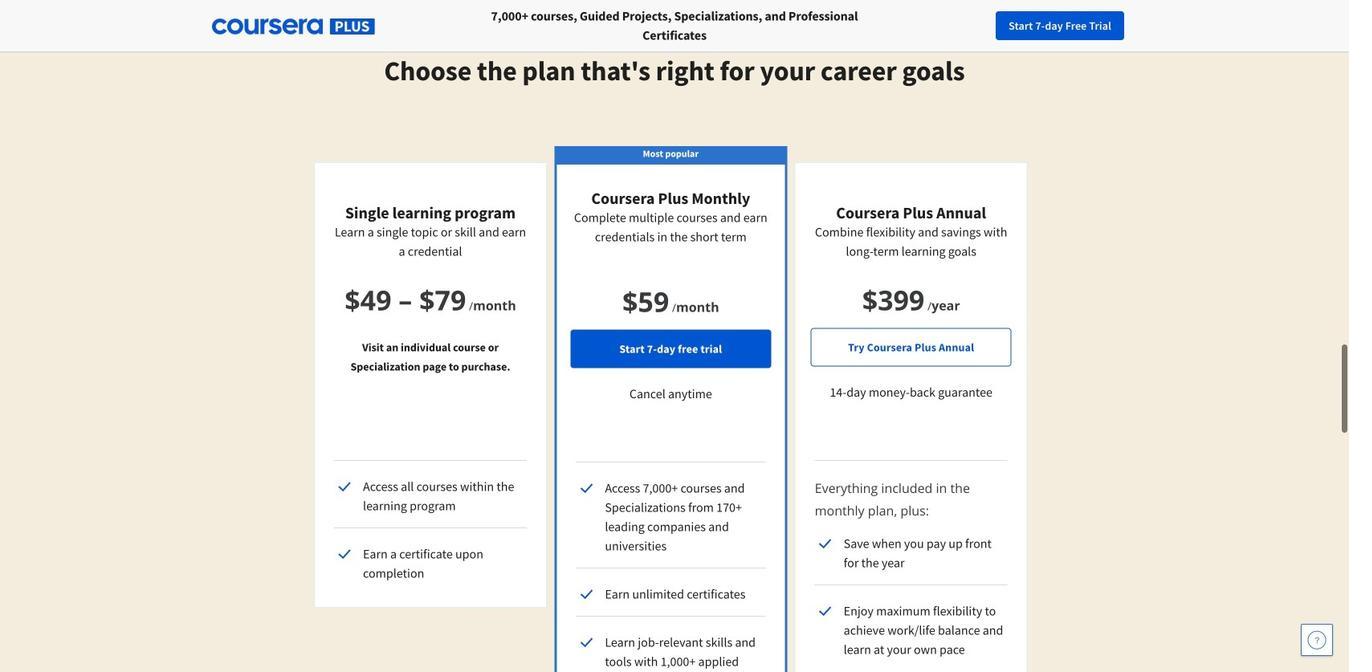 Task type: locate. For each thing, give the bounding box(es) containing it.
coursera plus image
[[212, 19, 375, 35]]

help center image
[[1308, 631, 1327, 650]]

None search field
[[221, 10, 607, 42]]



Task type: vqa. For each thing, say whether or not it's contained in the screenshot.
search box
yes



